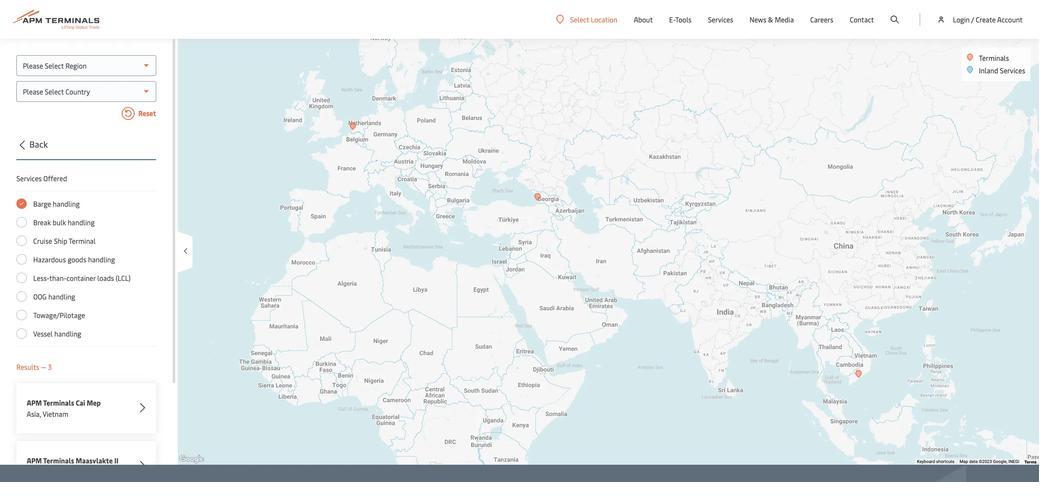 Task type: describe. For each thing, give the bounding box(es) containing it.
inegi
[[1009, 459, 1019, 464]]

maasvlakte
[[76, 456, 113, 465]]

asia,
[[27, 409, 41, 419]]

login
[[953, 15, 970, 24]]

oog
[[33, 292, 47, 301]]

location
[[591, 14, 618, 24]]

services offered
[[16, 173, 67, 183]]

oog handling
[[33, 292, 75, 301]]

login / create account link
[[937, 0, 1023, 39]]

e-
[[669, 15, 675, 24]]

results — 3
[[16, 362, 52, 372]]

contact
[[850, 15, 874, 24]]

less-
[[33, 273, 49, 283]]

results
[[16, 362, 39, 372]]

handling up loads
[[88, 255, 115, 264]]

towage/pilotage
[[33, 310, 85, 320]]

shortcuts
[[936, 459, 955, 464]]

Less-than-container loads (LCL) radio
[[16, 273, 27, 283]]

than-
[[49, 273, 67, 283]]

©2023
[[979, 459, 992, 464]]

about button
[[634, 0, 653, 39]]

e-tools
[[669, 15, 692, 24]]

1 vertical spatial services
[[1000, 66, 1025, 75]]

cai
[[76, 398, 85, 407]]

vessel handling
[[33, 329, 81, 338]]

create
[[976, 15, 996, 24]]

select
[[570, 14, 589, 24]]

contact button
[[850, 0, 874, 39]]

select location
[[570, 14, 618, 24]]

less-than-container loads (lcl)
[[33, 273, 131, 283]]

loads
[[97, 273, 114, 283]]

account
[[997, 15, 1023, 24]]

handling for vessel handling
[[54, 329, 81, 338]]

terminals for apm terminals cai mep asia, vietnam
[[43, 398, 74, 407]]

hazardous goods handling
[[33, 255, 115, 264]]

handling for oog handling
[[48, 292, 75, 301]]

keyboard shortcuts button
[[917, 459, 955, 465]]

vietnam
[[43, 409, 68, 419]]

services for services
[[708, 15, 733, 24]]

media
[[775, 15, 794, 24]]

offered
[[43, 173, 67, 183]]

select location button
[[556, 14, 618, 24]]

services button
[[708, 0, 733, 39]]

&
[[768, 15, 773, 24]]

goods
[[68, 255, 86, 264]]

tools
[[675, 15, 692, 24]]

container
[[67, 273, 96, 283]]

inland
[[979, 66, 998, 75]]

e-tools button
[[669, 0, 692, 39]]



Task type: locate. For each thing, give the bounding box(es) containing it.
services left offered
[[16, 173, 42, 183]]

terminals up vietnam
[[43, 398, 74, 407]]

cruise ship terminal
[[33, 236, 96, 246]]

handling up break bulk handling
[[53, 199, 80, 208]]

services right tools
[[708, 15, 733, 24]]

services
[[708, 15, 733, 24], [1000, 66, 1025, 75], [16, 173, 42, 183]]

terminals left maasvlakte
[[43, 456, 74, 465]]

handling up towage/pilotage
[[48, 292, 75, 301]]

reset
[[137, 108, 156, 118]]

ii
[[114, 456, 118, 465]]

inland services
[[979, 66, 1025, 75]]

services for services offered
[[16, 173, 42, 183]]

careers button
[[810, 0, 834, 39]]

2 apm from the top
[[27, 456, 42, 465]]

break bulk handling
[[33, 218, 95, 227]]

google image
[[177, 454, 206, 465]]

0 vertical spatial terminals
[[979, 53, 1009, 63]]

mep
[[87, 398, 101, 407]]

careers
[[810, 15, 834, 24]]

login / create account
[[953, 15, 1023, 24]]

terminals up inland
[[979, 53, 1009, 63]]

Towage/Pilotage radio
[[16, 310, 27, 320]]

Hazardous goods handling radio
[[16, 254, 27, 265]]

apm terminals maasvlakte ii link
[[16, 441, 156, 482]]

(lcl)
[[116, 273, 131, 283]]

hazardous
[[33, 255, 66, 264]]

news
[[750, 15, 766, 24]]

apm for apm terminals cai mep asia, vietnam
[[27, 398, 42, 407]]

cruise
[[33, 236, 52, 246]]

1 horizontal spatial services
[[708, 15, 733, 24]]

terms link
[[1025, 459, 1037, 465]]

2 vertical spatial services
[[16, 173, 42, 183]]

1 vertical spatial apm
[[27, 456, 42, 465]]

apm for apm terminals maasvlakte ii
[[27, 456, 42, 465]]

news & media button
[[750, 0, 794, 39]]

/
[[971, 15, 974, 24]]

Barge handling radio
[[16, 199, 27, 209]]

OOG handling radio
[[16, 291, 27, 302]]

apm terminals maasvlakte ii
[[27, 456, 118, 465]]

0 horizontal spatial services
[[16, 173, 42, 183]]

barge
[[33, 199, 51, 208]]

map region
[[113, 0, 1039, 482]]

google,
[[993, 459, 1008, 464]]

2 horizontal spatial services
[[1000, 66, 1025, 75]]

keyboard
[[917, 459, 935, 464]]

map
[[960, 459, 968, 464]]

1 vertical spatial terminals
[[43, 398, 74, 407]]

Vessel handling radio
[[16, 328, 27, 339]]

map data ©2023 google, inegi
[[960, 459, 1019, 464]]

terminals
[[979, 53, 1009, 63], [43, 398, 74, 407], [43, 456, 74, 465]]

terms
[[1025, 459, 1037, 465]]

3
[[48, 362, 52, 372]]

—
[[41, 362, 46, 372]]

Break bulk handling radio
[[16, 217, 27, 227]]

0 vertical spatial apm
[[27, 398, 42, 407]]

handling down towage/pilotage
[[54, 329, 81, 338]]

Cruise Ship Terminal radio
[[16, 236, 27, 246]]

apm
[[27, 398, 42, 407], [27, 456, 42, 465]]

keyboard shortcuts
[[917, 459, 955, 464]]

reset button
[[16, 107, 156, 122]]

handling for barge handling
[[53, 199, 80, 208]]

terminal
[[69, 236, 96, 246]]

barge handling
[[33, 199, 80, 208]]

vessel
[[33, 329, 53, 338]]

break
[[33, 218, 51, 227]]

ship
[[54, 236, 67, 246]]

1 apm from the top
[[27, 398, 42, 407]]

terminals inside apm terminals cai mep asia, vietnam
[[43, 398, 74, 407]]

back
[[29, 138, 48, 150]]

terminals for apm terminals maasvlakte ii
[[43, 456, 74, 465]]

handling
[[53, 199, 80, 208], [68, 218, 95, 227], [88, 255, 115, 264], [48, 292, 75, 301], [54, 329, 81, 338]]

about
[[634, 15, 653, 24]]

back button
[[14, 138, 156, 160]]

2 vertical spatial terminals
[[43, 456, 74, 465]]

handling up terminal
[[68, 218, 95, 227]]

data
[[969, 459, 978, 464]]

0 vertical spatial services
[[708, 15, 733, 24]]

services right inland
[[1000, 66, 1025, 75]]

apm inside apm terminals cai mep asia, vietnam
[[27, 398, 42, 407]]

bulk
[[53, 218, 66, 227]]

apm terminals cai mep asia, vietnam
[[27, 398, 101, 419]]

news & media
[[750, 15, 794, 24]]



Task type: vqa. For each thing, say whether or not it's contained in the screenshot.
Break
yes



